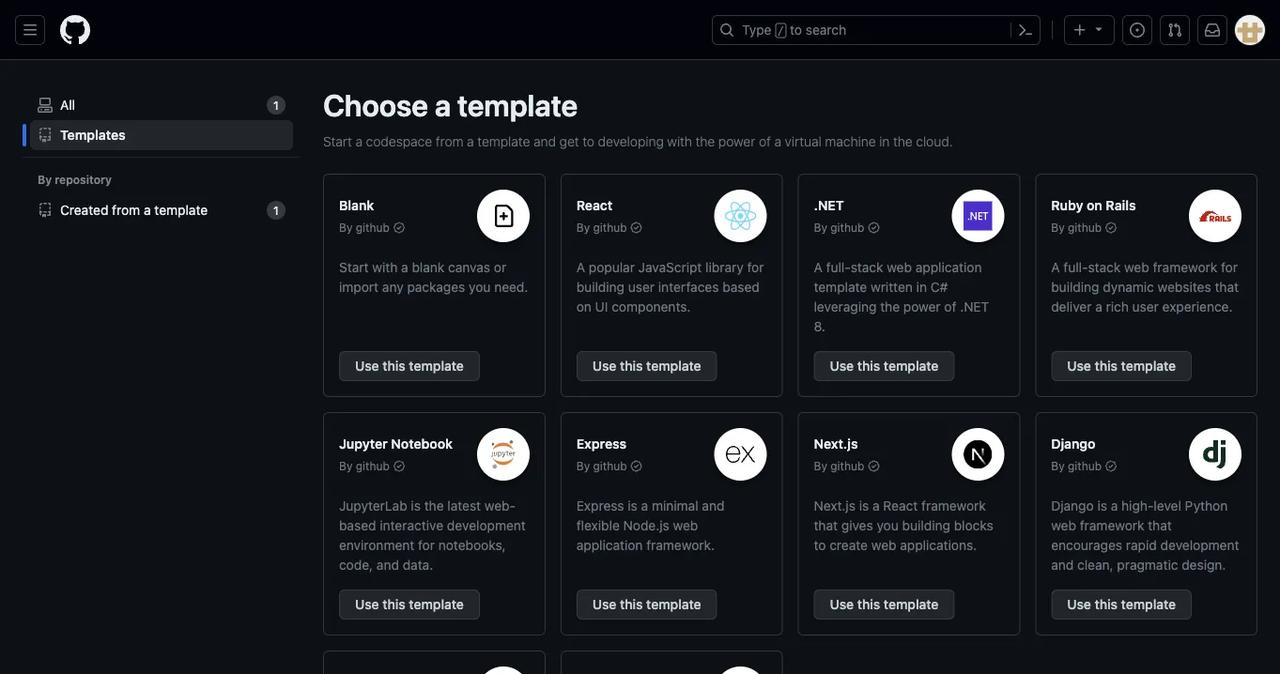 Task type: locate. For each thing, give the bounding box(es) containing it.
2 1 from the top
[[273, 204, 279, 217]]

on left rails
[[1087, 198, 1103, 213]]

framework up blocks
[[922, 498, 986, 513]]

building
[[577, 279, 625, 294], [1051, 279, 1100, 294], [902, 518, 951, 533]]

1 vertical spatial application
[[577, 537, 643, 553]]

verified image up popular
[[631, 222, 642, 233]]

express for express is a minimal and flexible node.js web application framework.
[[577, 498, 624, 513]]

templates
[[60, 127, 126, 143]]

created from a template
[[60, 202, 208, 218]]

full- up "leveraging"
[[826, 259, 851, 275]]

of down c#
[[944, 299, 957, 314]]

this down "leveraging"
[[857, 358, 880, 374]]

1 horizontal spatial a
[[814, 259, 823, 275]]

github
[[356, 221, 390, 234], [593, 221, 627, 234], [831, 221, 865, 234], [1068, 221, 1102, 234], [356, 460, 390, 473], [593, 460, 627, 473], [831, 460, 865, 473], [1068, 460, 1102, 473]]

start up import
[[339, 259, 369, 275]]

0 vertical spatial you
[[469, 279, 491, 294]]

use for jupyterlab is the latest web- based interactive development environment for notebooks, code, and data.
[[355, 597, 379, 612]]

a
[[577, 259, 585, 275], [814, 259, 823, 275], [1051, 259, 1060, 275]]

use this template for you
[[830, 597, 939, 612]]

jupyter notebook link
[[339, 436, 453, 452]]

1 horizontal spatial in
[[916, 279, 927, 294]]

express
[[577, 436, 627, 452], [577, 498, 624, 513]]

of
[[759, 133, 771, 149], [944, 299, 957, 314]]

by for start with a blank canvas or import any packages you need.
[[339, 221, 353, 234]]

to right the / on the right of page
[[790, 22, 802, 38]]

1 vertical spatial react
[[883, 498, 918, 513]]

django for django link
[[1051, 436, 1096, 452]]

a up any at the top left of the page
[[401, 259, 408, 275]]

1 horizontal spatial of
[[944, 299, 957, 314]]

a right created
[[144, 202, 151, 218]]

github for django
[[1068, 460, 1102, 473]]

0 horizontal spatial of
[[759, 133, 771, 149]]

that
[[1215, 279, 1239, 294], [814, 518, 838, 533], [1148, 518, 1172, 533]]

a left 'high-'
[[1111, 498, 1118, 513]]

express is a minimal and flexible node.js web application framework.
[[577, 498, 725, 553]]

power left virtual
[[719, 133, 756, 149]]

express image
[[726, 440, 755, 469]]

0 vertical spatial of
[[759, 133, 771, 149]]

javascript
[[638, 259, 702, 275]]

verified image up gives
[[868, 461, 880, 472]]

use down ui
[[593, 358, 617, 374]]

1 vertical spatial based
[[339, 518, 376, 533]]

1 vertical spatial express
[[577, 498, 624, 513]]

rich
[[1106, 299, 1129, 314]]

blocks
[[954, 518, 994, 533]]

0 vertical spatial on
[[1087, 198, 1103, 213]]

by github down express link
[[577, 460, 627, 473]]

is up gives
[[859, 498, 869, 513]]

use this template for web
[[593, 597, 701, 612]]

1 horizontal spatial you
[[877, 518, 899, 533]]

1 vertical spatial of
[[944, 299, 957, 314]]

use for start with a blank canvas or import any packages you need.
[[355, 358, 379, 374]]

and inside express is a minimal and flexible node.js web application framework.
[[702, 498, 725, 513]]

jupyter notebook
[[339, 436, 453, 452]]

use this template down pragmatic
[[1067, 597, 1176, 612]]

1 vertical spatial repo template image
[[38, 203, 53, 218]]

1 horizontal spatial that
[[1148, 518, 1172, 533]]

use for django is a high-level python web framework that encourages rapid development and clean, pragmatic design.
[[1067, 597, 1091, 612]]

1 full- from the left
[[826, 259, 851, 275]]

1 next.js from the top
[[814, 436, 858, 452]]

1 vertical spatial verified image
[[393, 461, 405, 472]]

a inside 'a full-stack web framework for building dynamic websites that deliver a rich user experience.'
[[1096, 299, 1103, 314]]

2 horizontal spatial that
[[1215, 279, 1239, 294]]

by github for ruby on rails
[[1051, 221, 1102, 234]]

verified image up any at the top left of the page
[[393, 222, 405, 233]]

a
[[435, 87, 451, 123], [356, 133, 363, 149], [467, 133, 474, 149], [774, 133, 782, 149], [144, 202, 151, 218], [401, 259, 408, 275], [1096, 299, 1103, 314], [641, 498, 648, 513], [873, 498, 880, 513], [1111, 498, 1118, 513]]

2 full- from the left
[[1064, 259, 1088, 275]]

is inside express is a minimal and flexible node.js web application framework.
[[628, 498, 638, 513]]

based inside 'jupyterlab is the latest web- based interactive development environment for notebooks, code, and data.'
[[339, 518, 376, 533]]

next.js is a react framework that gives you building blocks to create web applications.
[[814, 498, 994, 553]]

use down 'clean,'
[[1067, 597, 1091, 612]]

a up "leveraging"
[[814, 259, 823, 275]]

use this template button for in
[[814, 351, 955, 381]]

any
[[382, 279, 404, 294]]

1 vertical spatial with
[[372, 259, 398, 275]]

jupyter notebook image
[[491, 440, 516, 469]]

a inside a full-stack web application template written in c# leveraging the power of .net 8.
[[814, 259, 823, 275]]

a left popular
[[577, 259, 585, 275]]

1 a from the left
[[577, 259, 585, 275]]

verified image for express
[[631, 461, 642, 472]]

use down create
[[830, 597, 854, 612]]

that up create
[[814, 518, 838, 533]]

framework
[[1153, 259, 1218, 275], [922, 498, 986, 513], [1080, 518, 1145, 533]]

you inside next.js is a react framework that gives you building blocks to create web applications.
[[877, 518, 899, 533]]

by
[[38, 173, 52, 186], [339, 221, 353, 234], [577, 221, 590, 234], [814, 221, 827, 234], [1051, 221, 1065, 234], [339, 460, 353, 473], [577, 460, 590, 473], [814, 460, 827, 473], [1051, 460, 1065, 473]]

power inside a full-stack web application template written in c# leveraging the power of .net 8.
[[904, 299, 941, 314]]

by github
[[339, 221, 390, 234], [577, 221, 627, 234], [814, 221, 865, 234], [1051, 221, 1102, 234], [339, 460, 390, 473], [577, 460, 627, 473], [814, 460, 865, 473], [1051, 460, 1102, 473]]

by github down jupyter in the bottom of the page
[[339, 460, 390, 473]]

by down ruby
[[1051, 221, 1065, 234]]

a up 'deliver'
[[1051, 259, 1060, 275]]

level
[[1154, 498, 1182, 513]]

framework.
[[647, 537, 715, 553]]

template up the get
[[457, 87, 578, 123]]

0 horizontal spatial in
[[879, 133, 890, 149]]

1 vertical spatial in
[[916, 279, 927, 294]]

next.js
[[814, 436, 858, 452], [814, 498, 856, 513]]

by github down react link
[[577, 221, 627, 234]]

by github down blank link
[[339, 221, 390, 234]]

building inside 'a full-stack web framework for building dynamic websites that deliver a rich user experience.'
[[1051, 279, 1100, 294]]

with right developing on the top of the page
[[667, 133, 692, 149]]

web inside express is a minimal and flexible node.js web application framework.
[[673, 518, 698, 533]]

1
[[273, 99, 279, 112], [273, 204, 279, 217]]

0 horizontal spatial application
[[577, 537, 643, 553]]

1 horizontal spatial development
[[1161, 537, 1239, 553]]

a inside next.js is a react framework that gives you building blocks to create web applications.
[[873, 498, 880, 513]]

verified image for is
[[393, 461, 405, 472]]

0 vertical spatial based
[[723, 279, 760, 294]]

and down environment
[[377, 557, 399, 573]]

0 horizontal spatial you
[[469, 279, 491, 294]]

0 vertical spatial with
[[667, 133, 692, 149]]

start inside the start with a blank canvas or import any packages you need.
[[339, 259, 369, 275]]

and inside the django is a high-level python web framework that encourages rapid development and clean, pragmatic design.
[[1051, 557, 1074, 573]]

by down 'blank'
[[339, 221, 353, 234]]

2 vertical spatial to
[[814, 537, 826, 553]]

by down jupyter in the bottom of the page
[[339, 460, 353, 473]]

0 vertical spatial next.js
[[814, 436, 858, 452]]

blank
[[339, 198, 374, 213]]

0 horizontal spatial full-
[[826, 259, 851, 275]]

verified image
[[631, 222, 642, 233], [393, 461, 405, 472]]

react up popular
[[577, 198, 613, 213]]

leveraging
[[814, 299, 877, 314]]

use this template down rich
[[1067, 358, 1176, 374]]

framework up websites
[[1153, 259, 1218, 275]]

and right minimal
[[702, 498, 725, 513]]

this up jupyter notebook
[[383, 358, 406, 374]]

by github down .net link
[[814, 221, 865, 234]]

with
[[667, 133, 692, 149], [372, 259, 398, 275]]

this for interactive
[[383, 597, 406, 612]]

a inside the start with a blank canvas or import any packages you need.
[[401, 259, 408, 275]]

1 vertical spatial next.js
[[814, 498, 856, 513]]

1 horizontal spatial framework
[[1080, 518, 1145, 533]]

triangle down image
[[1092, 21, 1107, 36]]

2 a from the left
[[814, 259, 823, 275]]

stack for written
[[851, 259, 883, 275]]

is up node.js
[[628, 498, 638, 513]]

next.js for next.js link
[[814, 436, 858, 452]]

in right 'machine'
[[879, 133, 890, 149]]

1 express from the top
[[577, 436, 627, 452]]

1 vertical spatial framework
[[922, 498, 986, 513]]

github down ruby on rails link
[[1068, 221, 1102, 234]]

1 django from the top
[[1051, 436, 1096, 452]]

verified image
[[393, 222, 405, 233], [868, 222, 880, 233], [1106, 222, 1117, 233], [631, 461, 642, 472], [868, 461, 880, 472], [1106, 461, 1117, 472]]

framework inside 'a full-stack web framework for building dynamic websites that deliver a rich user experience.'
[[1153, 259, 1218, 275]]

a inside express is a minimal and flexible node.js web application framework.
[[641, 498, 648, 513]]

0 horizontal spatial development
[[447, 518, 526, 533]]

1 vertical spatial development
[[1161, 537, 1239, 553]]

this down create
[[857, 597, 880, 612]]

a inside the django is a high-level python web framework that encourages rapid development and clean, pragmatic design.
[[1111, 498, 1118, 513]]

to inside next.js is a react framework that gives you building blocks to create web applications.
[[814, 537, 826, 553]]

is for express
[[628, 498, 638, 513]]

.net down 'machine'
[[814, 198, 844, 213]]

django
[[1051, 436, 1096, 452], [1051, 498, 1094, 513]]

use for express is a minimal and flexible node.js web application framework.
[[593, 597, 617, 612]]

1 for created from a template
[[273, 204, 279, 217]]

express inside express is a minimal and flexible node.js web application framework.
[[577, 498, 624, 513]]

0 horizontal spatial a
[[577, 259, 585, 275]]

stack inside 'a full-stack web framework for building dynamic websites that deliver a rich user experience.'
[[1088, 259, 1121, 275]]

0 vertical spatial development
[[447, 518, 526, 533]]

rapid
[[1126, 537, 1157, 553]]

user inside a popular javascript library for building user interfaces based on ui components.
[[628, 279, 655, 294]]

react inside next.js is a react framework that gives you building blocks to create web applications.
[[883, 498, 918, 513]]

for up experience.
[[1221, 259, 1238, 275]]

1 stack from the left
[[851, 259, 883, 275]]

issue opened image
[[1130, 23, 1145, 38]]

use
[[355, 358, 379, 374], [593, 358, 617, 374], [830, 358, 854, 374], [1067, 358, 1091, 374], [355, 597, 379, 612], [593, 597, 617, 612], [830, 597, 854, 612], [1067, 597, 1091, 612]]

2 horizontal spatial building
[[1051, 279, 1100, 294]]

by github down ruby
[[1051, 221, 1102, 234]]

for
[[747, 259, 764, 275], [1221, 259, 1238, 275], [418, 537, 435, 553]]

verified image down jupyter notebook link
[[393, 461, 405, 472]]

1 horizontal spatial full-
[[1064, 259, 1088, 275]]

the up interactive
[[424, 498, 444, 513]]

command palette image
[[1018, 23, 1033, 38]]

you down canvas
[[469, 279, 491, 294]]

this for written
[[857, 358, 880, 374]]

1 horizontal spatial application
[[916, 259, 982, 275]]

a inside a popular javascript library for building user interfaces based on ui components.
[[577, 259, 585, 275]]

and
[[534, 133, 556, 149], [702, 498, 725, 513], [377, 557, 399, 573], [1051, 557, 1074, 573]]

1 horizontal spatial verified image
[[631, 222, 642, 233]]

.net inside a full-stack web application template written in c# leveraging the power of .net 8.
[[960, 299, 990, 314]]

developing
[[598, 133, 664, 149]]

on inside a popular javascript library for building user interfaces based on ui components.
[[577, 299, 592, 314]]

use for a full-stack web application template written in c# leveraging the power of .net 8.
[[830, 358, 854, 374]]

react
[[577, 198, 613, 213], [883, 498, 918, 513]]

this down data.
[[383, 597, 406, 612]]

.net
[[814, 198, 844, 213], [960, 299, 990, 314]]

repo template image
[[38, 128, 53, 143], [38, 203, 53, 218]]

is left 'high-'
[[1098, 498, 1107, 513]]

components.
[[612, 299, 691, 314]]

power down c#
[[904, 299, 941, 314]]

express link
[[577, 436, 627, 452]]

0 horizontal spatial react
[[577, 198, 613, 213]]

or
[[494, 259, 506, 275]]

user
[[628, 279, 655, 294], [1133, 299, 1159, 314]]

for inside 'jupyterlab is the latest web- based interactive development environment for notebooks, code, and data.'
[[418, 537, 435, 553]]

0 vertical spatial application
[[916, 259, 982, 275]]

0 horizontal spatial stack
[[851, 259, 883, 275]]

this down node.js
[[620, 597, 643, 612]]

0 horizontal spatial for
[[418, 537, 435, 553]]

on
[[1087, 198, 1103, 213], [577, 299, 592, 314]]

full-
[[826, 259, 851, 275], [1064, 259, 1088, 275]]

this for web
[[1095, 597, 1118, 612]]

web
[[887, 259, 912, 275], [1124, 259, 1150, 275], [673, 518, 698, 533], [1051, 518, 1076, 533], [872, 537, 897, 553]]

github down django link
[[1068, 460, 1102, 473]]

0 vertical spatial verified image
[[631, 222, 642, 233]]

1 horizontal spatial for
[[747, 259, 764, 275]]

you
[[469, 279, 491, 294], [877, 518, 899, 533]]

express for express link
[[577, 436, 627, 452]]

0 vertical spatial user
[[628, 279, 655, 294]]

written
[[871, 279, 913, 294]]

use this template for any
[[355, 358, 464, 374]]

use this template button for web
[[577, 590, 717, 620]]

power
[[719, 133, 756, 149], [904, 299, 941, 314]]

latest
[[447, 498, 481, 513]]

that down level
[[1148, 518, 1172, 533]]

react link
[[577, 198, 613, 213]]

1 horizontal spatial react
[[883, 498, 918, 513]]

framework inside next.js is a react framework that gives you building blocks to create web applications.
[[922, 498, 986, 513]]

template up notebook
[[409, 358, 464, 374]]

that inside the django is a high-level python web framework that encourages rapid development and clean, pragmatic design.
[[1148, 518, 1172, 533]]

for up data.
[[418, 537, 435, 553]]

django image
[[1201, 440, 1230, 469]]

for inside 'a full-stack web framework for building dynamic websites that deliver a rich user experience.'
[[1221, 259, 1238, 275]]

full- for a full-stack web framework for building dynamic websites that deliver a rich user experience.
[[1064, 259, 1088, 275]]

1 is from the left
[[411, 498, 421, 513]]

0 horizontal spatial .net
[[814, 198, 844, 213]]

1 horizontal spatial based
[[723, 279, 760, 294]]

2 horizontal spatial for
[[1221, 259, 1238, 275]]

a up node.js
[[641, 498, 648, 513]]

experience.
[[1163, 299, 1233, 314]]

the inside a full-stack web application template written in c# leveraging the power of .net 8.
[[880, 299, 900, 314]]

1 vertical spatial you
[[877, 518, 899, 533]]

c#
[[931, 279, 948, 294]]

use down "leveraging"
[[830, 358, 854, 374]]

use up jupyter in the bottom of the page
[[355, 358, 379, 374]]

0 vertical spatial react
[[577, 198, 613, 213]]

use this template button for you
[[814, 590, 955, 620]]

is inside next.js is a react framework that gives you building blocks to create web applications.
[[859, 498, 869, 513]]

1 vertical spatial power
[[904, 299, 941, 314]]

0 horizontal spatial verified image
[[393, 461, 405, 472]]

use this template button down create
[[814, 590, 955, 620]]

a inside 'a full-stack web framework for building dynamic websites that deliver a rich user experience.'
[[1051, 259, 1060, 275]]

application inside express is a minimal and flexible node.js web application framework.
[[577, 537, 643, 553]]

template up "leveraging"
[[814, 279, 867, 294]]

2 horizontal spatial framework
[[1153, 259, 1218, 275]]

from right created
[[112, 202, 140, 218]]

1 horizontal spatial user
[[1133, 299, 1159, 314]]

verified image for blank
[[393, 222, 405, 233]]

web up written
[[887, 259, 912, 275]]

3 a from the left
[[1051, 259, 1060, 275]]

based down library on the right of page
[[723, 279, 760, 294]]

0 horizontal spatial with
[[372, 259, 398, 275]]

4 is from the left
[[1098, 498, 1107, 513]]

github down express link
[[593, 460, 627, 473]]

1 vertical spatial from
[[112, 202, 140, 218]]

framework for building
[[922, 498, 986, 513]]

0 vertical spatial power
[[719, 133, 756, 149]]

github for ruby on rails
[[1068, 221, 1102, 234]]

verified image for next.js
[[868, 461, 880, 472]]

0 vertical spatial start
[[323, 133, 352, 149]]

stack
[[851, 259, 883, 275], [1088, 259, 1121, 275]]

is inside the django is a high-level python web framework that encourages rapid development and clean, pragmatic design.
[[1098, 498, 1107, 513]]

1 horizontal spatial stack
[[1088, 259, 1121, 275]]

based
[[723, 279, 760, 294], [339, 518, 376, 533]]

0 horizontal spatial building
[[577, 279, 625, 294]]

1 vertical spatial on
[[577, 299, 592, 314]]

repo template image inside templates "link"
[[38, 128, 53, 143]]

github for blank
[[356, 221, 390, 234]]

created
[[60, 202, 108, 218]]

2 repo template image from the top
[[38, 203, 53, 218]]

1 horizontal spatial from
[[436, 133, 464, 149]]

template
[[457, 87, 578, 123], [477, 133, 530, 149], [154, 202, 208, 218], [814, 279, 867, 294], [409, 358, 464, 374], [646, 358, 701, 374], [884, 358, 939, 374], [1121, 358, 1176, 374], [409, 597, 464, 612], [646, 597, 701, 612], [884, 597, 939, 612], [1121, 597, 1176, 612]]

2 horizontal spatial a
[[1051, 259, 1060, 275]]

0 horizontal spatial based
[[339, 518, 376, 533]]

by github for jupyter notebook
[[339, 460, 390, 473]]

development inside 'jupyterlab is the latest web- based interactive development environment for notebooks, code, and data.'
[[447, 518, 526, 533]]

web down gives
[[872, 537, 897, 553]]

by for a popular javascript library for building user interfaces based on ui components.
[[577, 221, 590, 234]]

create
[[830, 537, 868, 553]]

by down express link
[[577, 460, 590, 473]]

application
[[916, 259, 982, 275], [577, 537, 643, 553]]

github down next.js link
[[831, 460, 865, 473]]

0 vertical spatial repo template image
[[38, 128, 53, 143]]

full- inside 'a full-stack web framework for building dynamic websites that deliver a rich user experience.'
[[1064, 259, 1088, 275]]

development up design. on the bottom
[[1161, 537, 1239, 553]]

1 vertical spatial 1
[[273, 204, 279, 217]]

2 vertical spatial framework
[[1080, 518, 1145, 533]]

use this template down "leveraging"
[[830, 358, 939, 374]]

to
[[790, 22, 802, 38], [583, 133, 595, 149], [814, 537, 826, 553]]

framework for websites
[[1153, 259, 1218, 275]]

the
[[696, 133, 715, 149], [893, 133, 913, 149], [880, 299, 900, 314], [424, 498, 444, 513]]

full- inside a full-stack web application template written in c# leveraging the power of .net 8.
[[826, 259, 851, 275]]

1 1 from the top
[[273, 99, 279, 112]]

development down web-
[[447, 518, 526, 533]]

0 vertical spatial express
[[577, 436, 627, 452]]

.net image
[[964, 202, 993, 231]]

from
[[436, 133, 464, 149], [112, 202, 140, 218]]

codespaces image
[[38, 98, 53, 113]]

1 vertical spatial .net
[[960, 299, 990, 314]]

is
[[411, 498, 421, 513], [628, 498, 638, 513], [859, 498, 869, 513], [1098, 498, 1107, 513]]

stack inside a full-stack web application template written in c# leveraging the power of .net 8.
[[851, 259, 883, 275]]

building inside a popular javascript library for building user interfaces based on ui components.
[[577, 279, 625, 294]]

1 horizontal spatial power
[[904, 299, 941, 314]]

is inside 'jupyterlab is the latest web- based interactive development environment for notebooks, code, and data.'
[[411, 498, 421, 513]]

use this template down the framework.
[[593, 597, 701, 612]]

1 horizontal spatial building
[[902, 518, 951, 533]]

1 repo template image from the top
[[38, 128, 53, 143]]

by for a full-stack web application template written in c# leveraging the power of .net 8.
[[814, 221, 827, 234]]

application up c#
[[916, 259, 982, 275]]

0 vertical spatial to
[[790, 22, 802, 38]]

a right choose
[[435, 87, 451, 123]]

0 vertical spatial framework
[[1153, 259, 1218, 275]]

template down data.
[[409, 597, 464, 612]]

template down rich
[[1121, 358, 1176, 374]]

this down rich
[[1095, 358, 1118, 374]]

ruby on rails
[[1051, 198, 1136, 213]]

by repository
[[38, 173, 112, 186]]

0 vertical spatial django
[[1051, 436, 1096, 452]]

building up 'deliver'
[[1051, 279, 1100, 294]]

2 horizontal spatial to
[[814, 537, 826, 553]]

code,
[[339, 557, 373, 573]]

2 is from the left
[[628, 498, 638, 513]]

clean,
[[1078, 557, 1114, 573]]

for inside a popular javascript library for building user interfaces based on ui components.
[[747, 259, 764, 275]]

you right gives
[[877, 518, 899, 533]]

2 next.js from the top
[[814, 498, 856, 513]]

start
[[323, 133, 352, 149], [339, 259, 369, 275]]

web inside 'a full-stack web framework for building dynamic websites that deliver a rich user experience.'
[[1124, 259, 1150, 275]]

use this template button down data.
[[339, 590, 480, 620]]

verified image for popular
[[631, 222, 642, 233]]

use this template button up notebook
[[339, 351, 480, 381]]

you inside the start with a blank canvas or import any packages you need.
[[469, 279, 491, 294]]

react up 'applications.'
[[883, 498, 918, 513]]

0 vertical spatial 1
[[273, 99, 279, 112]]

high-
[[1122, 498, 1154, 513]]

0 horizontal spatial framework
[[922, 498, 986, 513]]

3 is from the left
[[859, 498, 869, 513]]

0 horizontal spatial that
[[814, 518, 838, 533]]

1 vertical spatial django
[[1051, 498, 1094, 513]]

use this template button down components.
[[577, 351, 717, 381]]

next.js inside next.js is a react framework that gives you building blocks to create web applications.
[[814, 498, 856, 513]]

import
[[339, 279, 379, 294]]

next.js for next.js is a react framework that gives you building blocks to create web applications.
[[814, 498, 856, 513]]

2 django from the top
[[1051, 498, 1094, 513]]

a for a popular javascript library for building user interfaces based on ui components.
[[577, 259, 585, 275]]

0 horizontal spatial on
[[577, 299, 592, 314]]

0 horizontal spatial to
[[583, 133, 595, 149]]

1 vertical spatial user
[[1133, 299, 1159, 314]]

0 horizontal spatial user
[[628, 279, 655, 294]]

github down jupyter in the bottom of the page
[[356, 460, 390, 473]]

django inside the django is a high-level python web framework that encourages rapid development and clean, pragmatic design.
[[1051, 498, 1094, 513]]

1 horizontal spatial .net
[[960, 299, 990, 314]]

github down react link
[[593, 221, 627, 234]]

2 stack from the left
[[1088, 259, 1121, 275]]

verified image up the django is a high-level python web framework that encourages rapid development and clean, pragmatic design.
[[1106, 461, 1117, 472]]

web inside a full-stack web application template written in c# leveraging the power of .net 8.
[[887, 259, 912, 275]]

git pull request image
[[1168, 23, 1183, 38]]

1 vertical spatial start
[[339, 259, 369, 275]]

use for a full-stack web framework for building dynamic websites that deliver a rich user experience.
[[1067, 358, 1091, 374]]

0 vertical spatial .net
[[814, 198, 844, 213]]

full- up 'deliver'
[[1064, 259, 1088, 275]]

use this template button for development
[[339, 590, 480, 620]]

2 express from the top
[[577, 498, 624, 513]]

verified image up node.js
[[631, 461, 642, 472]]



Task type: vqa. For each thing, say whether or not it's contained in the screenshot.
need.
yes



Task type: describe. For each thing, give the bounding box(es) containing it.
rails
[[1106, 198, 1136, 213]]

minimal
[[652, 498, 699, 513]]

use this template for in
[[830, 358, 939, 374]]

in inside a full-stack web application template written in c# leveraging the power of .net 8.
[[916, 279, 927, 294]]

web inside the django is a high-level python web framework that encourages rapid development and clean, pragmatic design.
[[1051, 518, 1076, 533]]

interactive
[[380, 518, 443, 533]]

0 vertical spatial in
[[879, 133, 890, 149]]

django is a high-level python web framework that encourages rapid development and clean, pragmatic design.
[[1051, 498, 1239, 573]]

next.js image
[[964, 440, 993, 469]]

a left virtual
[[774, 133, 782, 149]]

the right developing on the top of the page
[[696, 133, 715, 149]]

web inside next.js is a react framework that gives you building blocks to create web applications.
[[872, 537, 897, 553]]

1 horizontal spatial with
[[667, 133, 692, 149]]

1 horizontal spatial on
[[1087, 198, 1103, 213]]

ruby
[[1051, 198, 1083, 213]]

of inside a full-stack web application template written in c# leveraging the power of .net 8.
[[944, 299, 957, 314]]

notebooks,
[[438, 537, 506, 553]]

django link
[[1051, 436, 1096, 452]]

use this template button for interfaces
[[577, 351, 717, 381]]

machine
[[825, 133, 876, 149]]

notifications image
[[1205, 23, 1220, 38]]

use this template for interfaces
[[593, 358, 701, 374]]

python
[[1185, 498, 1228, 513]]

jupyterlab is the latest web- based interactive development environment for notebooks, code, and data.
[[339, 498, 526, 573]]

ruby on rails link
[[1051, 198, 1136, 213]]

gives
[[841, 518, 873, 533]]

use this template for dynamic
[[1067, 358, 1176, 374]]

by github for .net
[[814, 221, 865, 234]]

github for react
[[593, 221, 627, 234]]

library
[[706, 259, 744, 275]]

application inside a full-stack web application template written in c# leveraging the power of .net 8.
[[916, 259, 982, 275]]

template inside a full-stack web application template written in c# leveraging the power of .net 8.
[[814, 279, 867, 294]]

data.
[[403, 557, 433, 573]]

by for a full-stack web framework for building dynamic websites that deliver a rich user experience.
[[1051, 221, 1065, 234]]

start with a blank canvas or import any packages you need.
[[339, 259, 528, 294]]

template down a full-stack web application template written in c# leveraging the power of .net 8.
[[884, 358, 939, 374]]

jupyterlab
[[339, 498, 407, 513]]

use for a popular javascript library for building user interfaces based on ui components.
[[593, 358, 617, 374]]

the inside 'jupyterlab is the latest web- based interactive development environment for notebooks, code, and data.'
[[424, 498, 444, 513]]

github for .net
[[831, 221, 865, 234]]

use this template for development
[[355, 597, 464, 612]]

all
[[60, 97, 75, 113]]

verified image for ruby on rails
[[1106, 222, 1117, 233]]

start for start a codespace from a template and get to developing with the power of a virtual machine in the cloud.
[[323, 133, 352, 149]]

template down 'applications.'
[[884, 597, 939, 612]]

8.
[[814, 318, 826, 334]]

canvas
[[448, 259, 490, 275]]

template down the framework.
[[646, 597, 701, 612]]

template down components.
[[646, 358, 701, 374]]

by for jupyterlab is the latest web- based interactive development environment for notebooks, code, and data.
[[339, 460, 353, 473]]

notebook
[[391, 436, 453, 452]]

with inside the start with a blank canvas or import any packages you need.
[[372, 259, 398, 275]]

this for building
[[1095, 358, 1118, 374]]

1 vertical spatial to
[[583, 133, 595, 149]]

.net link
[[814, 198, 844, 213]]

is for django
[[1098, 498, 1107, 513]]

repo template image for created from a template
[[38, 203, 53, 218]]

search
[[806, 22, 847, 38]]

popular
[[589, 259, 635, 275]]

use for next.js is a react framework that gives you building blocks to create web applications.
[[830, 597, 854, 612]]

by for next.js is a react framework that gives you building blocks to create web applications.
[[814, 460, 827, 473]]

encourages
[[1051, 537, 1123, 553]]

need.
[[494, 279, 528, 294]]

by github for blank
[[339, 221, 390, 234]]

a for a full-stack web application template written in c# leveraging the power of .net 8.
[[814, 259, 823, 275]]

that inside next.js is a react framework that gives you building blocks to create web applications.
[[814, 518, 838, 533]]

by github for react
[[577, 221, 627, 234]]

environment
[[339, 537, 415, 553]]

file added image
[[492, 205, 515, 227]]

user inside 'a full-stack web framework for building dynamic websites that deliver a rich user experience.'
[[1133, 299, 1159, 314]]

this for node.js
[[620, 597, 643, 612]]

that inside 'a full-stack web framework for building dynamic websites that deliver a rich user experience.'
[[1215, 279, 1239, 294]]

a full-stack web application template written in c# leveraging the power of .net 8.
[[814, 259, 990, 334]]

templates link
[[30, 120, 293, 150]]

plus image
[[1073, 23, 1088, 38]]

this for gives
[[857, 597, 880, 612]]

github for jupyter notebook
[[356, 460, 390, 473]]

by github for next.js
[[814, 460, 865, 473]]

start for start with a blank canvas or import any packages you need.
[[339, 259, 369, 275]]

1 for all
[[273, 99, 279, 112]]

0 vertical spatial from
[[436, 133, 464, 149]]

full- for a full-stack web application template written in c# leveraging the power of .net 8.
[[826, 259, 851, 275]]

and left the get
[[534, 133, 556, 149]]

a down "choose a template"
[[467, 133, 474, 149]]

by github for django
[[1051, 460, 1102, 473]]

use this template button for framework
[[1051, 590, 1192, 620]]

repo template image for templates
[[38, 128, 53, 143]]

pragmatic
[[1117, 557, 1178, 573]]

use this template button for dynamic
[[1051, 351, 1192, 381]]

next.js link
[[814, 436, 858, 452]]

codespace
[[366, 133, 432, 149]]

ui
[[595, 299, 608, 314]]

use this template for framework
[[1067, 597, 1176, 612]]

verified image for django
[[1106, 461, 1117, 472]]

blank
[[412, 259, 445, 275]]

choose
[[323, 87, 428, 123]]

blank link
[[339, 198, 374, 213]]

verified image for .net
[[868, 222, 880, 233]]

is for jupyterlab
[[411, 498, 421, 513]]

a for a full-stack web framework for building dynamic websites that deliver a rich user experience.
[[1051, 259, 1060, 275]]

repository
[[55, 173, 112, 186]]

packages
[[407, 279, 465, 294]]

websites
[[1158, 279, 1212, 294]]

node.js
[[623, 518, 670, 533]]

stack for building
[[1088, 259, 1121, 275]]

deliver
[[1051, 299, 1092, 314]]

template down pragmatic
[[1121, 597, 1176, 612]]

cloud.
[[916, 133, 953, 149]]

dynamic
[[1103, 279, 1154, 294]]

is for next.js
[[859, 498, 869, 513]]

type / to search
[[742, 22, 847, 38]]

by github for express
[[577, 460, 627, 473]]

development inside the django is a high-level python web framework that encourages rapid development and clean, pragmatic design.
[[1161, 537, 1239, 553]]

github for express
[[593, 460, 627, 473]]

the left cloud.
[[893, 133, 913, 149]]

building inside next.js is a react framework that gives you building blocks to create web applications.
[[902, 518, 951, 533]]

start a codespace from a template and get to developing with the power of a virtual machine in the cloud.
[[323, 133, 953, 149]]

/
[[778, 24, 784, 38]]

by for django is a high-level python web framework that encourages rapid development and clean, pragmatic design.
[[1051, 460, 1065, 473]]

django for django is a high-level python web framework that encourages rapid development and clean, pragmatic design.
[[1051, 498, 1094, 513]]

0 horizontal spatial power
[[719, 133, 756, 149]]

applications.
[[900, 537, 977, 553]]

design.
[[1182, 557, 1226, 573]]

and inside 'jupyterlab is the latest web- based interactive development environment for notebooks, code, and data.'
[[377, 557, 399, 573]]

choose a template
[[323, 87, 578, 123]]

0 horizontal spatial from
[[112, 202, 140, 218]]

by for express is a minimal and flexible node.js web application framework.
[[577, 460, 590, 473]]

web-
[[485, 498, 516, 513]]

ruby on rails image
[[1200, 211, 1231, 222]]

use this template button for any
[[339, 351, 480, 381]]

homepage image
[[60, 15, 90, 45]]

1 horizontal spatial to
[[790, 22, 802, 38]]

virtual
[[785, 133, 822, 149]]

framework inside the django is a high-level python web framework that encourages rapid development and clean, pragmatic design.
[[1080, 518, 1145, 533]]

github for next.js
[[831, 460, 865, 473]]

this for import
[[383, 358, 406, 374]]

a down choose
[[356, 133, 363, 149]]

by left "repository"
[[38, 173, 52, 186]]

interfaces
[[658, 279, 719, 294]]

a full-stack web framework for building dynamic websites that deliver a rich user experience.
[[1051, 259, 1239, 314]]

react image
[[725, 202, 756, 230]]

get
[[559, 133, 579, 149]]

this for user
[[620, 358, 643, 374]]

template down templates "link"
[[154, 202, 208, 218]]

flexible
[[577, 518, 620, 533]]

jupyter
[[339, 436, 388, 452]]

a popular javascript library for building user interfaces based on ui components.
[[577, 259, 764, 314]]

template down "choose a template"
[[477, 133, 530, 149]]

type
[[742, 22, 772, 38]]

based inside a popular javascript library for building user interfaces based on ui components.
[[723, 279, 760, 294]]



